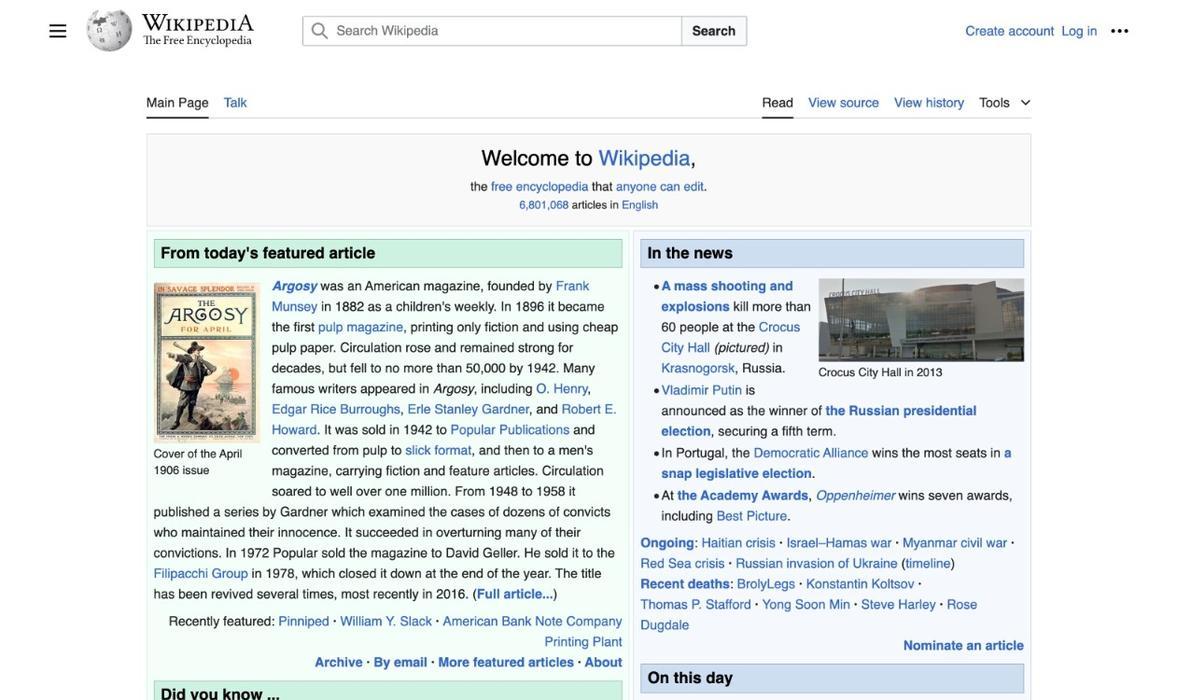 Task type: describe. For each thing, give the bounding box(es) containing it.
Search Wikipedia search field
[[302, 16, 682, 46]]

personal tools navigation
[[966, 16, 1135, 46]]

menu image
[[49, 21, 67, 40]]

wikipedia image
[[142, 14, 254, 31]]

crocus city hall in 2013 image
[[819, 279, 1024, 362]]



Task type: locate. For each thing, give the bounding box(es) containing it.
log in and more options image
[[1111, 21, 1129, 40]]

the free encyclopedia image
[[143, 35, 253, 48]]

None search field
[[280, 16, 966, 46]]

main content
[[49, 84, 1129, 700]]

cover of the april 1906 issue image
[[154, 283, 260, 443]]



Task type: vqa. For each thing, say whether or not it's contained in the screenshot.
"References" link
no



